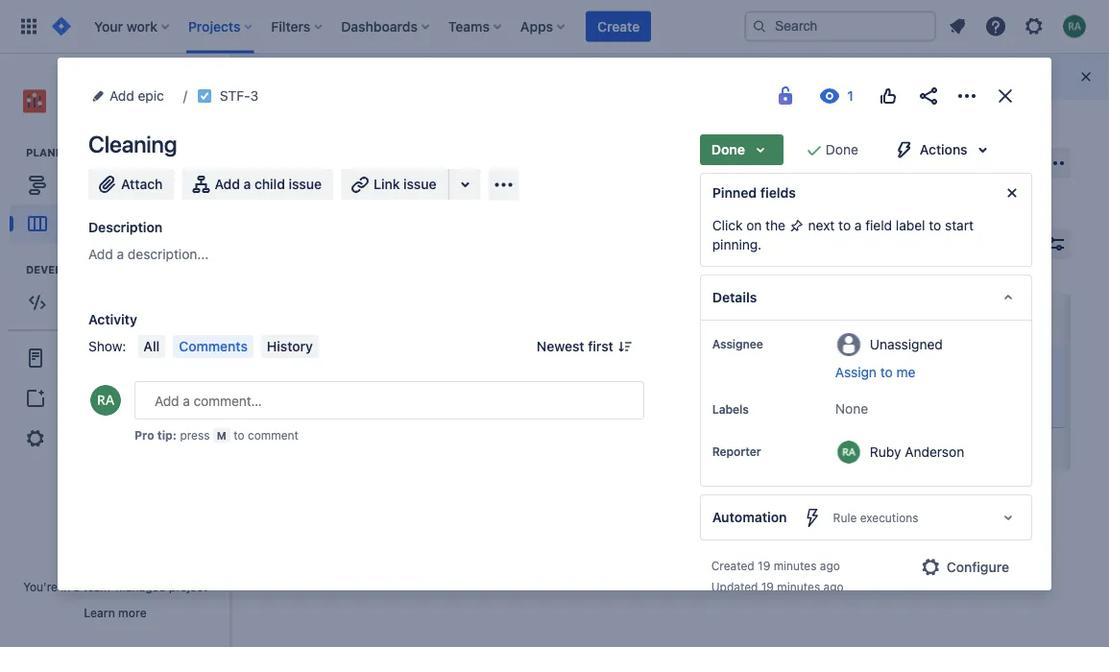 Task type: locate. For each thing, give the bounding box(es) containing it.
0 vertical spatial the
[[428, 67, 448, 83]]

stf-3 down assign to me
[[850, 395, 885, 409]]

0 horizontal spatial project
[[109, 104, 148, 118]]

1 horizontal spatial popular
[[922, 69, 970, 85]]

1 horizontal spatial stf-3
[[850, 395, 885, 409]]

all button
[[138, 335, 165, 358]]

force
[[130, 85, 167, 100]]

0 vertical spatial stf-
[[220, 88, 250, 104]]

board
[[60, 216, 97, 232]]

19 right created
[[758, 559, 770, 572]]

1 vertical spatial stf-3 link
[[850, 394, 885, 410]]

1 horizontal spatial issue
[[403, 176, 436, 192]]

1 vertical spatial project
[[59, 431, 103, 447]]

3
[[250, 88, 259, 104], [877, 395, 885, 409]]

in right is
[[639, 359, 650, 375]]

specific
[[702, 67, 751, 83]]

close image
[[994, 85, 1017, 108]]

assign
[[835, 364, 877, 380]]

done inside done element
[[825, 310, 858, 323]]

1 horizontal spatial team-
[[665, 67, 702, 83]]

1 project from the top
[[59, 350, 103, 366]]

to right next
[[838, 218, 851, 233]]

team-
[[665, 67, 702, 83], [83, 580, 116, 593]]

1 horizontal spatial column
[[974, 69, 1020, 85]]

0 vertical spatial minutes
[[774, 559, 817, 572]]

a left child
[[244, 176, 251, 192]]

0 vertical spatial in
[[639, 359, 650, 375]]

menu bar
[[134, 335, 323, 358]]

learn more button
[[84, 605, 147, 620]]

insights
[[970, 236, 1021, 252]]

to
[[838, 218, 851, 233], [929, 218, 941, 233], [307, 359, 319, 375], [880, 364, 893, 380], [234, 428, 244, 442]]

unassigned image
[[1028, 391, 1051, 414]]

done inside done dropdown button
[[711, 142, 745, 157]]

link issue button
[[341, 169, 450, 200]]

0 horizontal spatial column
[[754, 67, 800, 83]]

cleaning up task image
[[827, 359, 881, 375]]

1 vertical spatial 3
[[877, 395, 885, 409]]

project for project settings
[[59, 431, 103, 447]]

labels
[[712, 402, 749, 416]]

add for add shortcut
[[59, 391, 83, 406]]

shiba task force software project
[[58, 85, 167, 118]]

done up assign
[[825, 310, 858, 323]]

ago
[[820, 559, 840, 572], [823, 580, 844, 593]]

project inside shiba task force software project
[[109, 104, 148, 118]]

assignee pin to top. only you can see pinned fields. image
[[767, 336, 782, 351]]

development
[[26, 264, 108, 276]]

to for go to sko!
[[307, 359, 319, 375]]

sko!
[[323, 359, 353, 375]]

me
[[896, 364, 915, 380]]

while
[[343, 67, 375, 83]]

pro
[[134, 428, 154, 442]]

1 vertical spatial the
[[765, 218, 786, 233]]

the up group by
[[765, 218, 786, 233]]

1 horizontal spatial in
[[639, 359, 650, 375]]

3 down need
[[250, 88, 259, 104]]

comments
[[179, 338, 248, 354]]

project down "add shortcut"
[[59, 431, 103, 447]]

stf board
[[271, 163, 374, 190]]

next
[[808, 218, 835, 233]]

labels pin to top. only you can see pinned fields. image
[[753, 401, 768, 417]]

menu bar inside cleaning dialog
[[134, 335, 323, 358]]

reporter
[[712, 445, 761, 458]]

Add a comment… field
[[134, 381, 644, 420]]

cleaning dialog
[[58, 58, 1051, 647]]

in right you're
[[61, 580, 70, 593]]

menu bar containing all
[[134, 335, 323, 358]]

1 horizontal spatial project
[[169, 580, 207, 593]]

need
[[238, 67, 271, 83]]

2 project from the top
[[59, 431, 103, 447]]

automations menu button icon image
[[971, 151, 994, 174]]

add shortcut button
[[8, 379, 223, 418]]

updated
[[711, 580, 758, 593]]

1 horizontal spatial the
[[765, 218, 786, 233]]

add app image
[[492, 173, 515, 196]]

add shortcut
[[59, 391, 139, 406]]

epic
[[138, 88, 164, 104]]

0 horizontal spatial team-
[[83, 580, 116, 593]]

19 right updated
[[761, 580, 774, 593]]

pinned fields
[[712, 185, 796, 201]]

group containing project pages
[[8, 330, 223, 466]]

minutes
[[774, 559, 817, 572], [777, 580, 820, 593]]

add epic button
[[88, 85, 170, 108]]

done up pinned
[[711, 142, 745, 157]]

stf-3 inside cleaning dialog
[[220, 88, 259, 104]]

add epic
[[109, 88, 164, 104]]

popular right view
[[922, 69, 970, 85]]

0 horizontal spatial in
[[61, 580, 70, 593]]

everything
[[556, 359, 622, 375]]

group
[[746, 237, 784, 250]]

1 vertical spatial in
[[61, 580, 70, 593]]

group
[[8, 330, 223, 466]]

1 horizontal spatial stf-3 link
[[850, 394, 885, 410]]

a left 'field'
[[855, 218, 862, 233]]

project
[[59, 350, 103, 366], [59, 431, 103, 447]]

0 vertical spatial project
[[109, 104, 148, 118]]

configure link
[[908, 552, 1021, 583]]

unassigned
[[870, 336, 943, 352]]

0 horizontal spatial stf-3
[[220, 88, 259, 104]]

team- up learn
[[83, 580, 116, 593]]

issue right child
[[289, 176, 322, 192]]

configure
[[947, 559, 1009, 575]]

on
[[746, 218, 762, 233]]

a
[[244, 176, 251, 192], [855, 218, 862, 233], [117, 246, 124, 262], [74, 580, 80, 593]]

to right go
[[307, 359, 319, 375]]

project right managed at bottom left
[[169, 580, 207, 593]]

popular right explore
[[614, 67, 662, 83]]

stf- left copy link to issue image
[[220, 88, 250, 104]]

0 vertical spatial team-
[[665, 67, 702, 83]]

learn
[[84, 606, 115, 619]]

group by
[[746, 237, 801, 250]]

project for project pages
[[59, 350, 103, 366]]

to left me
[[880, 364, 893, 380]]

column left setups on the right
[[974, 69, 1020, 85]]

0 vertical spatial cleaning
[[88, 131, 177, 157]]

stf-
[[220, 88, 250, 104], [850, 395, 877, 409]]

cleaning up attach button
[[88, 131, 177, 157]]

to right the m
[[234, 428, 244, 442]]

to for assign to me
[[880, 364, 893, 380]]

the right naming
[[428, 67, 448, 83]]

done for done dropdown button
[[711, 142, 745, 157]]

label
[[896, 218, 925, 233]]

insights button
[[932, 229, 1032, 259]]

stf-3 down need
[[220, 88, 259, 104]]

1 vertical spatial team-
[[83, 580, 116, 593]]

create
[[597, 18, 640, 34]]

1 vertical spatial stf-3
[[850, 395, 885, 409]]

minutes right updated
[[777, 580, 820, 593]]

project up "add shortcut"
[[59, 350, 103, 366]]

create button
[[586, 11, 651, 42]]

a inside button
[[244, 176, 251, 192]]

1 horizontal spatial stf-
[[850, 395, 877, 409]]

show:
[[88, 338, 126, 354]]

0 vertical spatial 3
[[250, 88, 259, 104]]

newest first
[[537, 338, 613, 354]]

done down setups.
[[826, 142, 858, 157]]

jira software image
[[50, 15, 73, 38], [50, 15, 73, 38]]

issue
[[289, 176, 322, 192], [403, 176, 436, 192]]

stf- right task image
[[850, 395, 877, 409]]

rule executions
[[833, 511, 919, 524]]

0 horizontal spatial stf-
[[220, 88, 250, 104]]

created
[[711, 559, 754, 572]]

column
[[754, 67, 800, 83], [974, 69, 1020, 85]]

1 horizontal spatial cleaning
[[827, 359, 881, 375]]

all
[[143, 338, 160, 354]]

stf-3 link down need
[[220, 85, 259, 108]]

column left setups.
[[754, 67, 800, 83]]

1 vertical spatial ago
[[823, 580, 844, 593]]

to inside assign to me button
[[880, 364, 893, 380]]

rule
[[833, 511, 857, 524]]

vote options: no one has voted for this issue yet. image
[[877, 85, 900, 108]]

0 vertical spatial stf-3
[[220, 88, 259, 104]]

created 19 minutes ago updated 19 minutes ago
[[711, 559, 844, 593]]

project down add epic
[[109, 104, 148, 118]]

planning group
[[10, 145, 230, 249]]

code link
[[10, 283, 221, 322]]

project
[[109, 104, 148, 118], [169, 580, 207, 593]]

to for next to a field label to start pinning.
[[838, 218, 851, 233]]

minutes right created
[[774, 559, 817, 572]]

1 vertical spatial project
[[169, 580, 207, 593]]

done for done element
[[825, 310, 858, 323]]

0 horizontal spatial stf-3 link
[[220, 85, 259, 108]]

stf-3 for the rightmost stf-3 link
[[850, 395, 885, 409]]

column inside view popular column setups button
[[974, 69, 1020, 85]]

child
[[255, 176, 285, 192]]

done image
[[803, 138, 826, 161]]

a inside next to a field label to start pinning.
[[855, 218, 862, 233]]

project inside 'link'
[[59, 350, 103, 366]]

stf-3 link
[[220, 85, 259, 108], [850, 394, 885, 410]]

stf-3 link down assign to me
[[850, 394, 885, 410]]

click
[[712, 218, 743, 233]]

0 horizontal spatial cleaning
[[88, 131, 177, 157]]

go to sko!
[[285, 359, 353, 375]]

view
[[887, 69, 918, 85]]

1 vertical spatial cleaning
[[827, 359, 881, 375]]

issue right link
[[403, 176, 436, 192]]

ruby
[[870, 444, 901, 459]]

attach button
[[88, 169, 174, 200]]

0 vertical spatial project
[[59, 350, 103, 366]]

team- up done dropdown button
[[665, 67, 702, 83]]

3 right none
[[877, 395, 885, 409]]

task image
[[197, 88, 212, 104]]

0 horizontal spatial popular
[[614, 67, 662, 83]]

1 vertical spatial stf-
[[850, 395, 877, 409]]

0 horizontal spatial 3
[[250, 88, 259, 104]]

add inside dropdown button
[[109, 88, 134, 104]]

activity
[[88, 312, 137, 327]]

0 horizontal spatial issue
[[289, 176, 322, 192]]



Task type: vqa. For each thing, say whether or not it's contained in the screenshot.
Game within Guillermo'S Gone: The Game Company-Managed Software
no



Task type: describe. For each thing, give the bounding box(es) containing it.
press
[[180, 428, 210, 442]]

board
[[315, 163, 374, 190]]

add a description...
[[88, 246, 209, 262]]

naming
[[379, 67, 424, 83]]

import image
[[900, 232, 923, 255]]

none
[[835, 401, 868, 417]]

view popular column setups button
[[849, 61, 1079, 92]]

done element
[[825, 310, 871, 323]]

you're
[[23, 580, 58, 593]]

primary element
[[12, 0, 744, 53]]

learn more
[[84, 606, 147, 619]]

details
[[712, 290, 757, 305]]

start
[[945, 218, 974, 233]]

m
[[217, 429, 226, 442]]

assign to me
[[835, 364, 915, 380]]

planning
[[26, 147, 83, 159]]

project settings
[[59, 431, 156, 447]]

add for add epic
[[109, 88, 134, 104]]

explore
[[565, 67, 611, 83]]

field
[[865, 218, 892, 233]]

comment
[[248, 428, 299, 442]]

board link
[[10, 205, 221, 243]]

a right you're
[[74, 580, 80, 593]]

link web pages and more image
[[454, 173, 477, 196]]

insights image
[[944, 232, 967, 255]]

0 vertical spatial stf-3 link
[[220, 85, 259, 108]]

board's
[[452, 67, 498, 83]]

cleaning inside dialog
[[88, 131, 177, 157]]

star stf board image
[[1003, 152, 1027, 175]]

automation
[[712, 509, 787, 525]]

1 vertical spatial 19
[[761, 580, 774, 593]]

stf
[[271, 163, 310, 190]]

project pages
[[59, 350, 144, 366]]

description
[[88, 219, 162, 235]]

hide message image
[[1001, 181, 1024, 205]]

0 vertical spatial ago
[[820, 559, 840, 572]]

add a child issue
[[215, 176, 322, 192]]

0 horizontal spatial the
[[428, 67, 448, 83]]

actions image
[[955, 85, 979, 108]]

development group
[[10, 262, 230, 328]]

details element
[[700, 275, 1032, 321]]

a down description
[[117, 246, 124, 262]]

actions
[[920, 142, 968, 157]]

comments button
[[173, 335, 253, 358]]

next to a field label to start pinning.
[[712, 218, 974, 253]]

share image
[[917, 85, 940, 108]]

project pages link
[[8, 337, 223, 379]]

the inside cleaning dialog
[[765, 218, 786, 233]]

pinned
[[712, 185, 757, 201]]

create banner
[[0, 0, 1109, 54]]

by
[[787, 237, 801, 250]]

fields
[[760, 185, 796, 201]]

progress
[[654, 359, 708, 375]]

assignee
[[712, 337, 763, 350]]

assign to me button
[[835, 363, 1012, 382]]

add a child issue button
[[182, 169, 333, 200]]

timeline
[[60, 177, 113, 193]]

actions button
[[881, 134, 1006, 165]]

view popular column setups
[[887, 69, 1067, 85]]

newest first image
[[617, 339, 633, 354]]

go
[[285, 359, 303, 375]]

3 inside cleaning dialog
[[250, 88, 259, 104]]

stf- inside cleaning dialog
[[220, 88, 250, 104]]

shortcut
[[87, 391, 139, 406]]

copy link to issue image
[[255, 87, 270, 103]]

automation element
[[700, 495, 1032, 541]]

ruby anderson
[[870, 444, 964, 459]]

profile image of ruby anderson image
[[90, 385, 121, 416]]

timeline link
[[10, 166, 221, 205]]

setups.
[[803, 67, 849, 83]]

1 horizontal spatial 3
[[877, 395, 885, 409]]

is
[[626, 359, 636, 375]]

add for add a description...
[[88, 246, 113, 262]]

shiba
[[58, 85, 94, 100]]

setups
[[1024, 69, 1067, 85]]

stf-3 for the topmost stf-3 link
[[220, 88, 259, 104]]

task image
[[827, 394, 842, 410]]

tip:
[[157, 428, 177, 442]]

first
[[588, 338, 613, 354]]

code
[[60, 295, 93, 310]]

popular inside button
[[922, 69, 970, 85]]

1 vertical spatial minutes
[[777, 580, 820, 593]]

inspiration
[[275, 67, 339, 83]]

0 vertical spatial 19
[[758, 559, 770, 572]]

search image
[[752, 19, 767, 34]]

to left start
[[929, 218, 941, 233]]

anderson
[[905, 444, 964, 459]]

add for add a child issue
[[215, 176, 240, 192]]

Search field
[[744, 11, 936, 42]]

1 issue from the left
[[289, 176, 322, 192]]

settings
[[106, 431, 156, 447]]

executions
[[860, 511, 919, 524]]

history
[[267, 338, 313, 354]]

project settings link
[[8, 418, 223, 460]]

managed
[[116, 580, 166, 593]]

dismiss image
[[1079, 69, 1094, 85]]

need inspiration while naming the board's columns? explore popular team-specific column setups.
[[238, 67, 849, 83]]

description...
[[128, 246, 209, 262]]

2 issue from the left
[[403, 176, 436, 192]]

pinning.
[[712, 237, 762, 253]]

history button
[[261, 335, 319, 358]]

you're in a team-managed project
[[23, 580, 207, 593]]

link
[[374, 176, 400, 192]]

click on the
[[712, 218, 789, 233]]



